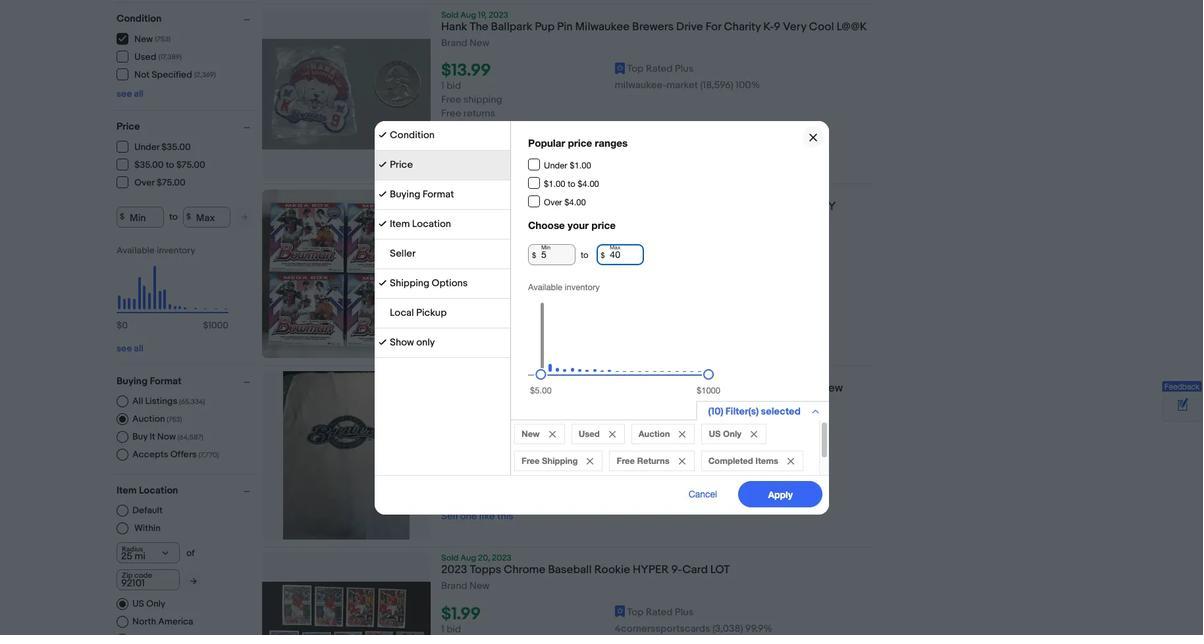 Task type: vqa. For each thing, say whether or not it's contained in the screenshot.
bottom the Only
yes



Task type: describe. For each thing, give the bounding box(es) containing it.
pup
[[535, 20, 555, 34]]

rated for $13.99
[[646, 63, 673, 75]]

remove filter - show only - free returns image
[[679, 458, 685, 465]]

us only inside us only link
[[132, 598, 165, 610]]

items inside khwalker13 (1,396) 100% free shipping free returns view similar active items sell one like this
[[527, 315, 552, 328]]

buy it now (64,587)
[[132, 431, 204, 442]]

free down $13.99 in the left top of the page
[[441, 94, 461, 106]]

(10)
[[708, 405, 723, 418]]

0 horizontal spatial us
[[132, 598, 144, 610]]

top for $13.99
[[627, 63, 644, 75]]

shipping options tab
[[374, 269, 510, 299]]

(2,369)
[[194, 70, 216, 79]]

charity
[[724, 20, 761, 34]]

one inside view similar active items sell one like this
[[460, 511, 477, 523]]

3 sell one like this link from the top
[[441, 511, 514, 523]]

listings
[[145, 396, 177, 407]]

0 vertical spatial available
[[117, 245, 155, 256]]

location for item location tab on the left top of the page
[[412, 218, 451, 230]]

(753) for new
[[155, 35, 171, 43]]

0
[[122, 320, 128, 331]]

0 horizontal spatial minimum value in $ text field
[[117, 207, 164, 228]]

new inside sold  aug 20, 2023 2023 topps chrome baseball rookie hyper 9-card lot brand new
[[470, 581, 490, 593]]

all for condition
[[134, 88, 144, 99]]

factory
[[787, 200, 836, 213]]

now
[[157, 431, 176, 442]]

under $35.00 link
[[117, 141, 191, 153]]

2023 topps chrome baseball rookie hyper 9-card lot image
[[262, 583, 431, 636]]

2023 topps chrome baseball rookie hyper 9-card lot link
[[441, 564, 875, 581]]

only
[[416, 336, 435, 349]]

top rated plus for $79.99
[[627, 256, 694, 269]]

(four)
[[490, 200, 525, 213]]

 (64,587) Items text field
[[176, 433, 204, 442]]

shipping for milwaukee-market (18,596) 100% free shipping
[[464, 469, 502, 482]]

sell inside khwalker13 (1,396) 100% free shipping free returns view similar active items sell one like this
[[441, 329, 458, 341]]

auction (753)
[[132, 413, 182, 425]]

under for under $1.00
[[544, 160, 567, 170]]

item location for item location dropdown button
[[117, 484, 178, 497]]

1 for $79.99
[[441, 273, 445, 286]]

price tab
[[374, 151, 510, 180]]

to down over $75.00
[[169, 211, 178, 223]]

over $75.00 link
[[117, 176, 186, 188]]

all listings (65,334)
[[132, 396, 205, 407]]

condition for the condition tab
[[390, 129, 434, 141]]

ranges
[[595, 137, 628, 149]]

for
[[706, 20, 722, 34]]

view similar active items sell one like this
[[441, 497, 552, 523]]

similar inside milwaukee-market (18,596) 100% free shipping free returns view similar active items sell one like this
[[465, 121, 495, 134]]

us only inside dialog
[[709, 429, 741, 439]]

new inside sold  aug 19, 2023 lot of 4 (four) 2021 bowman baseball trading cards mega boxes factory sealed brand new
[[470, 231, 490, 243]]

rookie
[[595, 564, 630, 577]]

popular
[[528, 137, 565, 149]]

used for used
[[578, 429, 600, 439]]

hank the ballpark pup pin milwaukee brewers drive for charity k-9 very cool l@@k heading
[[441, 20, 867, 34]]

0 horizontal spatial maximum value in $ text field
[[183, 207, 230, 228]]

view similar active items link for $79.99
[[441, 315, 552, 328]]

filter applied image for show only
[[378, 338, 386, 346]]

accepts
[[132, 449, 168, 460]]

items inside view similar active items sell one like this
[[527, 497, 552, 509]]

item location for item location tab on the left top of the page
[[390, 218, 451, 230]]

see all button for price
[[117, 343, 144, 354]]

north america
[[132, 616, 193, 627]]

plus for $13.99
[[675, 63, 694, 75]]

lot of 4 (four) 2021 bowman baseball trading cards mega boxes factory sealed image
[[262, 190, 431, 358]]

khwalker13 (1,396) 100% free shipping free returns view similar active items sell one like this
[[441, 273, 719, 341]]

(18,596) for milwaukee-market (18,596) 100% free shipping free returns view similar active items sell one like this
[[700, 79, 734, 92]]

returns inside milwaukee-market (18,596) 100% free shipping free returns view similar active items sell one like this
[[464, 107, 496, 120]]

show only tab
[[374, 328, 510, 358]]

price for 'price' 'dropdown button'
[[117, 120, 140, 133]]

aug for $13.99
[[461, 10, 476, 20]]

like inside milwaukee-market (18,596) 100% free shipping free returns view similar active items sell one like this
[[479, 135, 495, 148]]

of
[[463, 200, 478, 213]]

$ 0
[[117, 320, 128, 331]]

buying format tab
[[374, 180, 510, 210]]

milwaukee brewers promo sga blanket big huge 39" x 56" baseball brand new l@@k !
[[441, 382, 843, 409]]

local
[[390, 307, 414, 319]]

sold  aug 19, 2023 lot of 4 (four) 2021 bowman baseball trading cards mega boxes factory sealed brand new
[[441, 190, 836, 243]]

over $4.00
[[544, 197, 586, 207]]

$1.99
[[441, 604, 481, 625]]

sold for $79.99
[[441, 190, 459, 200]]

accepts offers (7,770)
[[132, 449, 219, 460]]

2023 for $1.99
[[492, 554, 512, 564]]

sold  aug 20, 2023 2023 topps chrome baseball rookie hyper 9-card lot brand new
[[441, 554, 730, 593]]

view inside khwalker13 (1,396) 100% free shipping free returns view similar active items sell one like this
[[441, 315, 463, 328]]

(64,587)
[[177, 433, 204, 442]]

apply within filter image
[[190, 577, 197, 586]]

milwaukee inside sold  aug 19, 2023 hank the ballpark pup pin milwaukee brewers drive for charity k-9 very cool l@@k brand new
[[575, 20, 630, 34]]

free inside milwaukee-market (18,596) 100% free shipping
[[441, 469, 461, 482]]

0 horizontal spatial $1.00
[[544, 179, 565, 189]]

active inside khwalker13 (1,396) 100% free shipping free returns view similar active items sell one like this
[[497, 315, 524, 328]]

4cornerssportscards
[[615, 623, 710, 635]]

default link
[[117, 505, 163, 517]]

used for used (17,389)
[[134, 51, 156, 63]]

brewers inside milwaukee brewers promo sga blanket big huge 39" x 56" baseball brand new l@@k !
[[498, 382, 540, 395]]

sell inside milwaukee-market (18,596) 100% free shipping free returns view similar active items sell one like this
[[441, 135, 458, 148]]

(753) for auction
[[167, 415, 182, 424]]

boxes
[[753, 200, 784, 213]]

(7,770)
[[198, 451, 219, 459]]

like inside khwalker13 (1,396) 100% free shipping free returns view similar active items sell one like this
[[479, 329, 495, 341]]

free left returns
[[617, 456, 635, 466]]

!
[[474, 396, 478, 409]]

apply button
[[738, 481, 822, 508]]

filter applied image for price
[[378, 160, 386, 168]]

9
[[774, 20, 781, 34]]

shipping inside tab
[[390, 277, 429, 290]]

aug for $79.99
[[461, 190, 476, 200]]

over for over $75.00
[[134, 177, 155, 188]]

not
[[134, 69, 150, 80]]

 (65,334) Items text field
[[177, 398, 205, 406]]

$1.00 to $4.00
[[544, 179, 599, 189]]

format for buying format dropdown button
[[150, 375, 182, 388]]

to down "under $1.00"
[[568, 179, 575, 189]]

cool
[[809, 20, 834, 34]]

popular price ranges
[[528, 137, 628, 149]]

$ 1000
[[203, 320, 229, 331]]

0 vertical spatial us
[[709, 429, 721, 439]]

sell inside view similar active items sell one like this
[[441, 511, 458, 523]]

remove filter - condition - used image
[[609, 431, 615, 438]]

item location button
[[117, 484, 256, 497]]

3 plus from the top
[[675, 438, 694, 451]]

feedback
[[1165, 383, 1200, 392]]

within
[[134, 523, 161, 534]]

your
[[567, 219, 589, 231]]

options
[[432, 277, 468, 290]]

like inside view similar active items sell one like this
[[479, 511, 495, 523]]

filter applied image for buying
[[378, 190, 386, 198]]

the
[[470, 20, 489, 34]]

0 vertical spatial $4.00
[[578, 179, 599, 189]]

buying for buying format dropdown button
[[117, 375, 148, 388]]

milwaukee- for milwaukee-market (18,596) 100% free shipping
[[615, 455, 667, 467]]

condition button
[[117, 12, 256, 25]]

similar inside khwalker13 (1,396) 100% free shipping free returns view similar active items sell one like this
[[465, 315, 495, 328]]

1 horizontal spatial minimum value in $ text field
[[528, 244, 575, 265]]

item for item location dropdown button
[[117, 484, 137, 497]]

k-
[[764, 20, 774, 34]]

over for over $4.00
[[544, 197, 562, 207]]

3 top rated plus from the top
[[627, 438, 694, 451]]

over $75.00
[[134, 177, 186, 188]]

9-
[[672, 564, 683, 577]]

available inventory for graph of available inventory between $0 and $1000+ image to the left
[[117, 245, 195, 256]]

to down "your"
[[581, 250, 588, 260]]

milwaukee-market (18,596) 100% free shipping free returns view similar active items sell one like this
[[441, 79, 760, 148]]

all
[[132, 396, 143, 407]]

lot of 4 (four) 2021 bowman baseball trading cards mega boxes factory sealed heading
[[441, 200, 836, 227]]

us only link
[[117, 598, 165, 610]]

baseball for brand
[[742, 382, 786, 395]]

market for milwaukee-market (18,596) 100% free shipping
[[667, 455, 698, 467]]

tab list inside dialog
[[374, 121, 510, 358]]

view inside milwaukee-market (18,596) 100% free shipping free returns view similar active items sell one like this
[[441, 121, 463, 134]]

1 horizontal spatial shipping
[[542, 456, 578, 466]]

56"
[[722, 382, 739, 395]]

choose your price
[[528, 219, 616, 231]]

choose
[[528, 219, 565, 231]]

see for price
[[117, 343, 132, 354]]

x
[[714, 382, 720, 395]]

returns
[[637, 456, 669, 466]]

2023 left "topps"
[[441, 564, 467, 577]]

filter applied image for shipping
[[378, 279, 386, 287]]

hank the ballpark pup pin milwaukee brewers drive for charity k-9 very cool l@@k link
[[441, 20, 875, 38]]

completed
[[708, 456, 753, 466]]

sold  aug 19, 2023 hank the ballpark pup pin milwaukee brewers drive for charity k-9 very cool l@@k brand new
[[441, 10, 867, 49]]

milwaukee brewers promo sga blanket big huge 39" x 56" baseball brand new l@@k ! heading
[[441, 382, 843, 409]]

it
[[150, 431, 155, 442]]

auction for auction (753)
[[132, 413, 165, 425]]

trading
[[646, 200, 685, 213]]

promo
[[542, 382, 576, 395]]

filter applied image for item location
[[378, 220, 386, 228]]

top rated plus for $13.99
[[627, 63, 694, 75]]

1 for $13.99
[[441, 80, 445, 92]]

brand inside milwaukee brewers promo sga blanket big huge 39" x 56" baseball brand new l@@k !
[[788, 382, 818, 395]]

inventory for graph of available inventory between $0 and $1000+ image to the left
[[157, 245, 195, 256]]

100% for milwaukee-market (18,596) 100% free shipping
[[736, 455, 760, 467]]

100% inside khwalker13 (1,396) 100% free shipping free returns view similar active items sell one like this
[[695, 273, 719, 285]]

top for $1.99
[[627, 606, 644, 619]]

show only
[[390, 336, 435, 349]]

1 horizontal spatial graph of available inventory between $0 and $1000+ image
[[528, 282, 715, 380]]

filter applied image for condition
[[378, 131, 386, 139]]

shipping options
[[390, 277, 468, 290]]

sealed
[[441, 214, 482, 227]]

market for milwaukee-market (18,596) 100% free shipping free returns view similar active items sell one like this
[[667, 79, 698, 92]]

blanket
[[605, 382, 643, 395]]

0 vertical spatial $1.00
[[570, 160, 591, 170]]

3 rated from the top
[[646, 438, 673, 451]]

1 bid for $79.99
[[441, 273, 461, 286]]

buying for buying format tab
[[390, 188, 420, 201]]

top for $79.99
[[627, 256, 644, 269]]

shipping for milwaukee-market (18,596) 100% free shipping free returns view similar active items sell one like this
[[464, 94, 502, 106]]

item location tab
[[374, 210, 510, 239]]

buying format for buying format dropdown button
[[117, 375, 182, 388]]

returns inside khwalker13 (1,396) 100% free shipping free returns view similar active items sell one like this
[[464, 301, 496, 314]]

pin
[[557, 20, 573, 34]]

mega
[[721, 200, 750, 213]]

$13.99
[[441, 61, 491, 81]]

1 bid for $13.99
[[441, 80, 461, 92]]



Task type: locate. For each thing, give the bounding box(es) containing it.
0 vertical spatial milwaukee
[[575, 20, 630, 34]]

sold for $1.99
[[441, 554, 459, 564]]

0 vertical spatial buying
[[390, 188, 420, 201]]

2 filter applied image from the top
[[378, 279, 386, 287]]

$75.00 inside $35.00 to $75.00 link
[[176, 159, 205, 171]]

2023 right 20,
[[492, 554, 512, 564]]

selected
[[761, 405, 801, 418]]

milwaukee right pin
[[575, 20, 630, 34]]

free down options
[[441, 301, 461, 314]]

sell
[[441, 135, 458, 148], [441, 329, 458, 341], [441, 511, 458, 523]]

1 sell from the top
[[441, 135, 458, 148]]

0 horizontal spatial under
[[134, 142, 159, 153]]

0 vertical spatial filter applied image
[[378, 190, 386, 198]]

1 vertical spatial format
[[150, 375, 182, 388]]

filter applied image
[[378, 131, 386, 139], [378, 160, 386, 168], [378, 220, 386, 228], [378, 338, 386, 346]]

price for price 'tab'
[[390, 158, 413, 171]]

1 filter applied image from the top
[[378, 131, 386, 139]]

sell one like this link for $79.99
[[441, 329, 514, 341]]

3 active from the top
[[497, 497, 524, 509]]

milwaukee up !
[[441, 382, 496, 395]]

(18,596) inside milwaukee-market (18,596) 100% free shipping free returns view similar active items sell one like this
[[700, 79, 734, 92]]

location inside item location tab
[[412, 218, 451, 230]]

topps
[[470, 564, 501, 577]]

1 plus from the top
[[675, 63, 694, 75]]

plus down remove filter - buying format - auction 'icon'
[[675, 438, 694, 451]]

format down price 'tab'
[[422, 188, 454, 201]]

view similar active items link
[[441, 121, 552, 134], [441, 315, 552, 328], [441, 497, 552, 509]]

 (7,770) Items text field
[[197, 451, 219, 459]]

0 vertical spatial milwaukee-
[[615, 79, 667, 92]]

2 view similar active items link from the top
[[441, 315, 552, 328]]

only left remove filter - item location - us only image
[[723, 429, 741, 439]]

filter applied image
[[378, 190, 386, 198], [378, 279, 386, 287]]

sga
[[579, 382, 602, 395]]

plus down drive
[[675, 63, 694, 75]]

remove filter - buying format - auction image
[[679, 431, 686, 438]]

0 horizontal spatial used
[[134, 51, 156, 63]]

0 horizontal spatial us only
[[132, 598, 165, 610]]

available
[[117, 245, 155, 256], [528, 282, 562, 292]]

3 one from the top
[[460, 511, 477, 523]]

$1.00
[[570, 160, 591, 170], [544, 179, 565, 189]]

huge
[[664, 382, 692, 395]]

2 shipping from the top
[[464, 287, 502, 300]]

filter applied image inside the condition tab
[[378, 131, 386, 139]]

19, right of
[[478, 190, 487, 200]]

1 this from the top
[[497, 135, 514, 148]]

show
[[390, 336, 414, 349]]

1 horizontal spatial maximum value in $ text field
[[597, 244, 644, 265]]

cancel button
[[674, 481, 732, 508]]

1 vertical spatial l@@k
[[441, 396, 472, 409]]

see all for price
[[117, 343, 144, 354]]

available inventory for graph of available inventory between $0 and $1000+ image to the right
[[528, 282, 600, 292]]

2 1 from the top
[[441, 273, 445, 286]]

top up "khwalker13" on the top right of the page
[[627, 256, 644, 269]]

filter applied image inside 'show only' tab
[[378, 338, 386, 346]]

1 top from the top
[[627, 63, 644, 75]]

0 vertical spatial like
[[479, 135, 495, 148]]

2 filter applied image from the top
[[378, 160, 386, 168]]

2 sold from the top
[[441, 190, 459, 200]]

1 vertical spatial baseball
[[742, 382, 786, 395]]

(3,038)
[[713, 623, 743, 635]]

dialog
[[0, 0, 1204, 636]]

condition inside tab
[[390, 129, 434, 141]]

lot up sealed
[[441, 200, 460, 213]]

brand down sealed
[[441, 231, 467, 243]]

buying format down price 'tab'
[[390, 188, 454, 201]]

1 vertical spatial shipping
[[464, 287, 502, 300]]

milwaukee- inside milwaukee-market (18,596) 100% free shipping
[[615, 455, 667, 467]]

1 view from the top
[[441, 121, 463, 134]]

2 vertical spatial sell one like this link
[[441, 511, 514, 523]]

4 rated from the top
[[646, 606, 673, 619]]

0 vertical spatial all
[[134, 88, 144, 99]]

1 vertical spatial see all
[[117, 343, 144, 354]]

(18,596) inside milwaukee-market (18,596) 100% free shipping
[[700, 455, 734, 467]]

2 view from the top
[[441, 315, 463, 328]]

us up north
[[132, 598, 144, 610]]

(18,596) for milwaukee-market (18,596) 100% free shipping
[[700, 455, 734, 467]]

baseball inside sold  aug 19, 2023 lot of 4 (four) 2021 bowman baseball trading cards mega boxes factory sealed brand new
[[600, 200, 644, 213]]

19, inside sold  aug 19, 2023 lot of 4 (four) 2021 bowman baseball trading cards mega boxes factory sealed brand new
[[478, 190, 487, 200]]

top rated plus up the 4cornerssportscards
[[627, 606, 694, 619]]

l@@k left !
[[441, 396, 472, 409]]

1 sell one like this link from the top
[[441, 135, 514, 148]]

None text field
[[117, 569, 180, 591]]

0 vertical spatial 100%
[[736, 79, 760, 92]]

1 vertical spatial $35.00
[[134, 159, 164, 171]]

format for buying format tab
[[422, 188, 454, 201]]

1 vertical spatial this
[[497, 329, 514, 341]]

buying format
[[390, 188, 454, 201], [117, 375, 182, 388]]

free up view similar active items sell one like this
[[441, 469, 461, 482]]

under $1.00
[[544, 160, 591, 170]]

2 similar from the top
[[465, 315, 495, 328]]

milwaukee brewers promo sga blanket big huge 39" x 56" baseball brand new l@@k ! image
[[283, 372, 410, 540]]

this
[[497, 135, 514, 148], [497, 329, 514, 341], [497, 511, 514, 523]]

Minimum Value in $ text field
[[117, 207, 164, 228], [528, 244, 575, 265]]

sold inside sold  aug 19, 2023 hank the ballpark pup pin milwaukee brewers drive for charity k-9 very cool l@@k brand new
[[441, 10, 459, 20]]

 (753) Items text field
[[165, 415, 182, 424]]

0 horizontal spatial graph of available inventory between $0 and $1000+ image
[[117, 245, 229, 338]]

1 vertical spatial all
[[134, 343, 144, 354]]

top
[[627, 63, 644, 75], [627, 256, 644, 269], [627, 438, 644, 451], [627, 606, 644, 619]]

0 vertical spatial price
[[117, 120, 140, 133]]

0 vertical spatial under
[[134, 142, 159, 153]]

filter applied image inside buying format tab
[[378, 190, 386, 198]]

plus up 4cornerssportscards (3,038) 99.9%
[[675, 606, 694, 619]]

1 1 from the top
[[441, 80, 445, 92]]

shipping inside milwaukee-market (18,596) 100% free shipping
[[464, 469, 502, 482]]

0 vertical spatial see all button
[[117, 88, 144, 99]]

auction up returns
[[638, 429, 670, 439]]

price right "your"
[[591, 219, 616, 231]]

(17,389)
[[159, 53, 182, 61]]

$4.00
[[578, 179, 599, 189], [564, 197, 586, 207]]

aug inside sold  aug 19, 2023 lot of 4 (four) 2021 bowman baseball trading cards mega boxes factory sealed brand new
[[461, 190, 476, 200]]

0 vertical spatial item
[[390, 218, 410, 230]]

1 horizontal spatial condition
[[390, 129, 434, 141]]

only inside us only link
[[146, 598, 165, 610]]

1 vertical spatial one
[[460, 329, 477, 341]]

1 items from the top
[[527, 121, 552, 134]]

19, inside sold  aug 19, 2023 hank the ballpark pup pin milwaukee brewers drive for charity k-9 very cool l@@k brand new
[[478, 10, 487, 20]]

3 like from the top
[[479, 511, 495, 523]]

location for item location dropdown button
[[139, 484, 178, 497]]

remove filter - condition - new image
[[549, 431, 555, 438]]

2 one from the top
[[460, 329, 477, 341]]

2023 right the
[[489, 10, 508, 20]]

100% down remove filter - item location - us only image
[[736, 455, 760, 467]]

100% inside milwaukee-market (18,596) 100% free shipping free returns view similar active items sell one like this
[[736, 79, 760, 92]]

1 similar from the top
[[465, 121, 495, 134]]

north america link
[[117, 616, 193, 628]]

sold left of
[[441, 190, 459, 200]]

1 aug from the top
[[461, 10, 476, 20]]

baseball left rookie
[[548, 564, 592, 577]]

milwaukee-
[[615, 79, 667, 92], [615, 455, 667, 467]]

drive
[[677, 20, 703, 34]]

Maximum Value in $ text field
[[183, 207, 230, 228], [597, 244, 644, 265]]

1 vertical spatial condition
[[390, 129, 434, 141]]

over inside "link"
[[134, 177, 155, 188]]

0 vertical spatial items
[[527, 121, 552, 134]]

1 view similar active items link from the top
[[441, 121, 552, 134]]

graph of available inventory between $0 and $1000+ image
[[117, 245, 229, 338], [528, 282, 715, 380]]

format inside tab
[[422, 188, 454, 201]]

tab list containing condition
[[374, 121, 510, 358]]

brand inside sold  aug 19, 2023 hank the ballpark pup pin milwaukee brewers drive for charity k-9 very cool l@@k brand new
[[441, 37, 467, 49]]

lot
[[441, 200, 460, 213], [711, 564, 730, 577]]

price
[[117, 120, 140, 133], [390, 158, 413, 171]]

100% for milwaukee-market (18,596) 100% free shipping free returns view similar active items sell one like this
[[736, 79, 760, 92]]

brand up selected
[[788, 382, 818, 395]]

$75.00
[[176, 159, 205, 171], [157, 177, 186, 188]]

$35.00 up over $75.00 "link"
[[134, 159, 164, 171]]

active inside view similar active items sell one like this
[[497, 497, 524, 509]]

america
[[158, 616, 193, 627]]

1 1 bid from the top
[[441, 80, 461, 92]]

1 active from the top
[[497, 121, 524, 134]]

0 vertical spatial minimum value in $ text field
[[117, 207, 164, 228]]

this inside view similar active items sell one like this
[[497, 511, 514, 523]]

top down sold  aug 19, 2023 hank the ballpark pup pin milwaukee brewers drive for charity k-9 very cool l@@k brand new
[[627, 63, 644, 75]]

0 horizontal spatial over
[[134, 177, 155, 188]]

4 plus from the top
[[675, 606, 694, 619]]

1 horizontal spatial over
[[544, 197, 562, 207]]

1 like from the top
[[479, 135, 495, 148]]

3 similar from the top
[[465, 497, 495, 509]]

this inside khwalker13 (1,396) 100% free shipping free returns view similar active items sell one like this
[[497, 329, 514, 341]]

0 vertical spatial maximum value in $ text field
[[183, 207, 230, 228]]

1 see all button from the top
[[117, 88, 144, 99]]

2 see all button from the top
[[117, 343, 144, 354]]

returns down options
[[464, 301, 496, 314]]

lot of 4 (four) 2021 bowman baseball trading cards mega boxes factory sealed link
[[441, 200, 875, 231]]

condition for condition "dropdown button"
[[117, 12, 162, 25]]

plus for $1.99
[[675, 606, 694, 619]]

shipping down seller
[[390, 277, 429, 290]]

all up all
[[134, 343, 144, 354]]

brand inside sold  aug 19, 2023 lot of 4 (four) 2021 bowman baseball trading cards mega boxes factory sealed brand new
[[441, 231, 467, 243]]

free returns
[[617, 456, 669, 466]]

rated for $1.99
[[646, 606, 673, 619]]

2 bid from the top
[[447, 273, 461, 286]]

ballpark
[[491, 20, 533, 34]]

1 vertical spatial sell
[[441, 329, 458, 341]]

2 (18,596) from the top
[[700, 455, 734, 467]]

$4.00 down $1.00 to $4.00
[[564, 197, 586, 207]]

specified
[[152, 69, 192, 80]]

$75.00 down '$35.00 to $75.00'
[[157, 177, 186, 188]]

1 market from the top
[[667, 79, 698, 92]]

l@@k inside sold  aug 19, 2023 hank the ballpark pup pin milwaukee brewers drive for charity k-9 very cool l@@k brand new
[[837, 20, 867, 34]]

2023 topps chrome baseball rookie hyper 9-card lot heading
[[441, 564, 730, 577]]

new inside milwaukee brewers promo sga blanket big huge 39" x 56" baseball brand new l@@k !
[[820, 382, 843, 395]]

1 horizontal spatial only
[[723, 429, 741, 439]]

item for item location tab on the left top of the page
[[390, 218, 410, 230]]

1 vertical spatial us
[[132, 598, 144, 610]]

minimum value in $ text field down over $75.00 "link"
[[117, 207, 164, 228]]

1000
[[208, 320, 229, 331]]

item location up seller
[[390, 218, 451, 230]]

1 bid up pickup
[[441, 273, 461, 286]]

1 vertical spatial market
[[667, 455, 698, 467]]

2 1 bid from the top
[[441, 273, 461, 286]]

active inside milwaukee-market (18,596) 100% free shipping free returns view similar active items sell one like this
[[497, 121, 524, 134]]

shipping
[[464, 94, 502, 106], [464, 287, 502, 300], [464, 469, 502, 482]]

1 vertical spatial price
[[591, 219, 616, 231]]

baseball for trading
[[600, 200, 644, 213]]

sell one like this link up 20,
[[441, 511, 514, 523]]

milwaukee inside milwaukee brewers promo sga blanket big huge 39" x 56" baseball brand new l@@k !
[[441, 382, 496, 395]]

sold for $13.99
[[441, 10, 459, 20]]

filter applied image inside item location tab
[[378, 220, 386, 228]]

1 vertical spatial filter applied image
[[378, 279, 386, 287]]

1 vertical spatial location
[[139, 484, 178, 497]]

cards
[[687, 200, 718, 213]]

aug
[[461, 10, 476, 20], [461, 190, 476, 200], [461, 554, 476, 564]]

remove filter - item location - us only image
[[751, 431, 757, 438]]

0 vertical spatial 19,
[[478, 10, 487, 20]]

aug inside sold  aug 20, 2023 2023 topps chrome baseball rookie hyper 9-card lot brand new
[[461, 554, 476, 564]]

returns up the condition tab
[[464, 107, 496, 120]]

free left the remove filter - shipping options - free shipping "image" on the bottom of page
[[521, 456, 539, 466]]

2 sell one like this link from the top
[[441, 329, 514, 341]]

2 plus from the top
[[675, 256, 694, 269]]

new
[[134, 34, 153, 45], [470, 37, 490, 49], [470, 231, 490, 243], [820, 382, 843, 395], [521, 429, 540, 439], [470, 581, 490, 593]]

2 like from the top
[[479, 329, 495, 341]]

condition up new (753)
[[117, 12, 162, 25]]

(18,596) right remove filter - show only - free returns image
[[700, 455, 734, 467]]

1 see from the top
[[117, 88, 132, 99]]

$75.00 inside over $75.00 "link"
[[157, 177, 186, 188]]

one up price 'tab'
[[460, 135, 477, 148]]

milwaukee- for milwaukee-market (18,596) 100% free shipping free returns view similar active items sell one like this
[[615, 79, 667, 92]]

1 vertical spatial sell one like this link
[[441, 329, 514, 341]]

plus for $79.99
[[675, 256, 694, 269]]

(18,596) down for on the top of the page
[[700, 79, 734, 92]]

only up north america 'link'
[[146, 598, 165, 610]]

1 horizontal spatial inventory
[[565, 282, 600, 292]]

1 horizontal spatial under
[[544, 160, 567, 170]]

all for price
[[134, 343, 144, 354]]

1 horizontal spatial buying format
[[390, 188, 454, 201]]

market down drive
[[667, 79, 698, 92]]

sell one like this link for $13.99
[[441, 135, 514, 148]]

1 up the condition tab
[[441, 80, 445, 92]]

us only down (10)
[[709, 429, 741, 439]]

1 top rated plus from the top
[[627, 63, 694, 75]]

like
[[479, 135, 495, 148], [479, 329, 495, 341], [479, 511, 495, 523]]

1 vertical spatial buying format
[[117, 375, 182, 388]]

condition tab
[[374, 121, 510, 151]]

1 vertical spatial used
[[578, 429, 600, 439]]

lot inside sold  aug 20, 2023 2023 topps chrome baseball rookie hyper 9-card lot brand new
[[711, 564, 730, 577]]

top rated plus for $1.99
[[627, 606, 694, 619]]

this inside milwaukee-market (18,596) 100% free shipping free returns view similar active items sell one like this
[[497, 135, 514, 148]]

1 horizontal spatial us only
[[709, 429, 741, 439]]

rated for $79.99
[[646, 256, 673, 269]]

lot inside sold  aug 19, 2023 lot of 4 (four) 2021 bowman baseball trading cards mega boxes factory sealed brand new
[[441, 200, 460, 213]]

1 sold from the top
[[441, 10, 459, 20]]

2 this from the top
[[497, 329, 514, 341]]

1 horizontal spatial buying
[[390, 188, 420, 201]]

99.9%
[[746, 623, 773, 635]]

shipping inside milwaukee-market (18,596) 100% free shipping free returns view similar active items sell one like this
[[464, 94, 502, 106]]

1 horizontal spatial item location
[[390, 218, 451, 230]]

auction for auction
[[638, 429, 670, 439]]

0 vertical spatial $35.00
[[161, 142, 191, 153]]

market inside milwaukee-market (18,596) 100% free shipping free returns view similar active items sell one like this
[[667, 79, 698, 92]]

1 vertical spatial milwaukee-
[[615, 455, 667, 467]]

2 rated from the top
[[646, 256, 673, 269]]

1 rated from the top
[[646, 63, 673, 75]]

completed items
[[708, 456, 778, 466]]

2 all from the top
[[134, 343, 144, 354]]

over down $35.00 to $75.00 link on the top of the page
[[134, 177, 155, 188]]

buying format button
[[117, 375, 256, 388]]

brand up $1.99
[[441, 581, 467, 593]]

0 horizontal spatial item
[[117, 484, 137, 497]]

item up seller
[[390, 218, 410, 230]]

1 one from the top
[[460, 135, 477, 148]]

2 vertical spatial items
[[527, 497, 552, 509]]

shipping inside khwalker13 (1,396) 100% free shipping free returns view similar active items sell one like this
[[464, 287, 502, 300]]

items
[[755, 456, 778, 466]]

2023 inside sold  aug 19, 2023 hank the ballpark pup pin milwaukee brewers drive for charity k-9 very cool l@@k brand new
[[489, 10, 508, 20]]

2 sell from the top
[[441, 329, 458, 341]]

0 vertical spatial (753)
[[155, 35, 171, 43]]

very
[[783, 20, 807, 34]]

2 see from the top
[[117, 343, 132, 354]]

0 vertical spatial one
[[460, 135, 477, 148]]

0 vertical spatial price
[[568, 137, 592, 149]]

brewers
[[632, 20, 674, 34], [498, 382, 540, 395]]

buying down price 'tab'
[[390, 188, 420, 201]]

see all
[[117, 88, 144, 99], [117, 343, 144, 354]]

aug left ballpark at left
[[461, 10, 476, 20]]

sold inside sold  aug 20, 2023 2023 topps chrome baseball rookie hyper 9-card lot brand new
[[441, 554, 459, 564]]

3 sell from the top
[[441, 511, 458, 523]]

view similar active items link up popular
[[441, 121, 552, 134]]

top rated plus down sold  aug 19, 2023 hank the ballpark pup pin milwaukee brewers drive for charity k-9 very cool l@@k brand new
[[627, 63, 694, 75]]

tab list
[[374, 121, 510, 358]]

sold inside sold  aug 19, 2023 lot of 4 (four) 2021 bowman baseball trading cards mega boxes factory sealed brand new
[[441, 190, 459, 200]]

dialog containing condition
[[0, 0, 1204, 636]]

brewers inside sold  aug 19, 2023 hank the ballpark pup pin milwaukee brewers drive for charity k-9 very cool l@@k brand new
[[632, 20, 674, 34]]

big
[[645, 382, 662, 395]]

price up under $35.00 link
[[117, 120, 140, 133]]

3 top from the top
[[627, 438, 644, 451]]

see all for condition
[[117, 88, 144, 99]]

us down (10)
[[709, 429, 721, 439]]

1 milwaukee- from the top
[[615, 79, 667, 92]]

0 vertical spatial only
[[723, 429, 741, 439]]

(753) inside new (753)
[[155, 35, 171, 43]]

used up not
[[134, 51, 156, 63]]

view similar active items link for $13.99
[[441, 121, 552, 134]]

0 vertical spatial aug
[[461, 10, 476, 20]]

hank the ballpark pup pin milwaukee brewers drive for charity k-9 very cool l@@k image
[[262, 39, 431, 149]]

4 top from the top
[[627, 606, 644, 619]]

buying inside tab
[[390, 188, 420, 201]]

(753) up buy it now (64,587)
[[167, 415, 182, 424]]

under for under $35.00
[[134, 142, 159, 153]]

minimum value in $ text field down choose
[[528, 244, 575, 265]]

2 market from the top
[[667, 455, 698, 467]]

khwalker13
[[615, 273, 663, 285]]

1 vertical spatial 100%
[[695, 273, 719, 285]]

$1.00 up $1.00 to $4.00
[[570, 160, 591, 170]]

3 aug from the top
[[461, 554, 476, 564]]

1 19, from the top
[[478, 10, 487, 20]]

3 sold from the top
[[441, 554, 459, 564]]

sold left the
[[441, 10, 459, 20]]

baseball inside sold  aug 20, 2023 2023 topps chrome baseball rookie hyper 9-card lot brand new
[[548, 564, 592, 577]]

bid for $79.99
[[447, 273, 461, 286]]

3 this from the top
[[497, 511, 514, 523]]

new inside sold  aug 19, 2023 hank the ballpark pup pin milwaukee brewers drive for charity k-9 very cool l@@k brand new
[[470, 37, 490, 49]]

rated up returns
[[646, 438, 673, 451]]

inventory inside dialog
[[565, 282, 600, 292]]

north
[[132, 616, 156, 627]]

(753) inside 'auction (753)'
[[167, 415, 182, 424]]

under inside under $35.00 link
[[134, 142, 159, 153]]

1 see all from the top
[[117, 88, 144, 99]]

2 top from the top
[[627, 256, 644, 269]]

plus up (1,396)
[[675, 256, 694, 269]]

1 vertical spatial price
[[390, 158, 413, 171]]

market
[[667, 79, 698, 92], [667, 455, 698, 467]]

0 horizontal spatial location
[[139, 484, 178, 497]]

buying format for buying format tab
[[390, 188, 454, 201]]

offers
[[170, 449, 197, 460]]

1 vertical spatial maximum value in $ text field
[[597, 244, 644, 265]]

3 filter applied image from the top
[[378, 220, 386, 228]]

remove filter - shipping options - free shipping image
[[587, 458, 593, 465]]

buying up all
[[117, 375, 148, 388]]

$35.00 up '$35.00 to $75.00'
[[161, 142, 191, 153]]

1 vertical spatial bid
[[447, 273, 461, 286]]

2 vertical spatial this
[[497, 511, 514, 523]]

item location up default at the left bottom
[[117, 484, 178, 497]]

1 bid from the top
[[447, 80, 461, 92]]

like up 20,
[[479, 511, 495, 523]]

not specified (2,369)
[[134, 69, 216, 80]]

view inside view similar active items sell one like this
[[441, 497, 463, 509]]

brand down hank
[[441, 37, 467, 49]]

item location
[[390, 218, 451, 230], [117, 484, 178, 497]]

2023 inside sold  aug 19, 2023 lot of 4 (four) 2021 bowman baseball trading cards mega boxes factory sealed brand new
[[489, 190, 508, 200]]

0 vertical spatial view similar active items link
[[441, 121, 552, 134]]

local pickup
[[390, 307, 447, 319]]

4cornerssportscards (3,038) 99.9%
[[615, 623, 773, 635]]

2023 for $79.99
[[489, 190, 508, 200]]

apply
[[768, 489, 793, 500]]

bid for $13.99
[[447, 80, 461, 92]]

0 vertical spatial baseball
[[600, 200, 644, 213]]

baseball inside milwaukee brewers promo sga blanket big huge 39" x 56" baseball brand new l@@k !
[[742, 382, 786, 395]]

1 filter applied image from the top
[[378, 190, 386, 198]]

rated down sold  aug 19, 2023 hank the ballpark pup pin milwaukee brewers drive for charity k-9 very cool l@@k brand new
[[646, 63, 673, 75]]

1 vertical spatial available
[[528, 282, 562, 292]]

similar up 'show only' tab
[[465, 315, 495, 328]]

19, for $13.99
[[478, 10, 487, 20]]

remove filter - show only - completed items image
[[788, 458, 794, 465]]

$35.00 to $75.00 link
[[117, 158, 206, 171]]

100% inside milwaukee-market (18,596) 100% free shipping
[[736, 455, 760, 467]]

price inside 'tab'
[[390, 158, 413, 171]]

2 vertical spatial similar
[[465, 497, 495, 509]]

1 vertical spatial $4.00
[[564, 197, 586, 207]]

0 horizontal spatial format
[[150, 375, 182, 388]]

1 horizontal spatial us
[[709, 429, 721, 439]]

100% right (1,396)
[[695, 273, 719, 285]]

0 vertical spatial condition
[[117, 12, 162, 25]]

filter applied image inside price 'tab'
[[378, 160, 386, 168]]

used (17,389)
[[134, 51, 182, 63]]

2 aug from the top
[[461, 190, 476, 200]]

under $35.00
[[134, 142, 191, 153]]

1 vertical spatial like
[[479, 329, 495, 341]]

used
[[134, 51, 156, 63], [578, 429, 600, 439]]

one inside khwalker13 (1,396) 100% free shipping free returns view similar active items sell one like this
[[460, 329, 477, 341]]

brand
[[441, 37, 467, 49], [441, 231, 467, 243], [788, 382, 818, 395], [441, 581, 467, 593]]

us
[[709, 429, 721, 439], [132, 598, 144, 610]]

0 vertical spatial over
[[134, 177, 155, 188]]

similar up 20,
[[465, 497, 495, 509]]

2 19, from the top
[[478, 190, 487, 200]]

1 shipping from the top
[[464, 94, 502, 106]]

hank
[[441, 20, 467, 34]]

items inside milwaukee-market (18,596) 100% free shipping free returns view similar active items sell one like this
[[527, 121, 552, 134]]

(1,396)
[[666, 273, 693, 285]]

1 horizontal spatial format
[[422, 188, 454, 201]]

seller
[[390, 247, 415, 260]]

over up choose
[[544, 197, 562, 207]]

1 horizontal spatial price
[[390, 158, 413, 171]]

condition
[[117, 12, 162, 25], [390, 129, 434, 141]]

free up pickup
[[441, 287, 461, 300]]

shipping down remove filter - condition - new image on the bottom left
[[542, 456, 578, 466]]

1 vertical spatial see
[[117, 343, 132, 354]]

0 horizontal spatial l@@k
[[441, 396, 472, 409]]

under down popular
[[544, 160, 567, 170]]

2023 for $13.99
[[489, 10, 508, 20]]

3 view similar active items link from the top
[[441, 497, 552, 509]]

milwaukee brewers promo sga blanket big huge 39" x 56" baseball brand new l@@k ! link
[[441, 382, 875, 413]]

1 all from the top
[[134, 88, 144, 99]]

item inside tab
[[390, 218, 410, 230]]

1 vertical spatial active
[[497, 315, 524, 328]]

milwaukee- inside milwaukee-market (18,596) 100% free shipping free returns view similar active items sell one like this
[[615, 79, 667, 92]]

top up free returns
[[627, 438, 644, 451]]

3 shipping from the top
[[464, 469, 502, 482]]

(65,334)
[[179, 398, 205, 406]]

available inventory inside dialog
[[528, 282, 600, 292]]

3 view from the top
[[441, 497, 463, 509]]

$79.99
[[441, 254, 493, 275]]

price
[[568, 137, 592, 149], [591, 219, 616, 231]]

under
[[134, 142, 159, 153], [544, 160, 567, 170]]

similar inside view similar active items sell one like this
[[465, 497, 495, 509]]

like right only
[[479, 329, 495, 341]]

inventory for graph of available inventory between $0 and $1000+ image to the right
[[565, 282, 600, 292]]

shipping down $79.99
[[464, 287, 502, 300]]

available inventory
[[117, 245, 195, 256], [528, 282, 600, 292]]

0 vertical spatial (18,596)
[[700, 79, 734, 92]]

1 returns from the top
[[464, 107, 496, 120]]

condition up price 'tab'
[[390, 129, 434, 141]]

location down buying format tab
[[412, 218, 451, 230]]

aug for $1.99
[[461, 554, 476, 564]]

maximum value in $ text field up "khwalker13" on the top right of the page
[[597, 244, 644, 265]]

market inside milwaukee-market (18,596) 100% free shipping
[[667, 455, 698, 467]]

top up the 4cornerssportscards
[[627, 606, 644, 619]]

brand inside sold  aug 20, 2023 2023 topps chrome baseball rookie hyper 9-card lot brand new
[[441, 581, 467, 593]]

1 horizontal spatial brewers
[[632, 20, 674, 34]]

buying format inside tab
[[390, 188, 454, 201]]

2 items from the top
[[527, 315, 552, 328]]

0 vertical spatial shipping
[[464, 94, 502, 106]]

2 top rated plus from the top
[[627, 256, 694, 269]]

1 vertical spatial lot
[[711, 564, 730, 577]]

market down remove filter - buying format - auction 'icon'
[[667, 455, 698, 467]]

aug left 20,
[[461, 554, 476, 564]]

2 active from the top
[[497, 315, 524, 328]]

used inside dialog
[[578, 429, 600, 439]]

1 horizontal spatial auction
[[638, 429, 670, 439]]

0 vertical spatial see all
[[117, 88, 144, 99]]

free up the condition tab
[[441, 107, 461, 120]]

1 bid
[[441, 80, 461, 92], [441, 273, 461, 286]]

price down the condition tab
[[390, 158, 413, 171]]

item location inside tab
[[390, 218, 451, 230]]

1 vertical spatial over
[[544, 197, 562, 207]]

100% down charity
[[736, 79, 760, 92]]

see all button for condition
[[117, 88, 144, 99]]

cancel
[[688, 489, 717, 500]]

0 vertical spatial location
[[412, 218, 451, 230]]

aug inside sold  aug 19, 2023 hank the ballpark pup pin milwaukee brewers drive for charity k-9 very cool l@@k brand new
[[461, 10, 476, 20]]

19, for $79.99
[[478, 190, 487, 200]]

3 items from the top
[[527, 497, 552, 509]]

0 horizontal spatial item location
[[117, 484, 178, 497]]

filter applied image inside shipping options tab
[[378, 279, 386, 287]]

to down under $35.00
[[166, 159, 174, 171]]

1 vertical spatial only
[[146, 598, 165, 610]]

0 horizontal spatial buying format
[[117, 375, 182, 388]]

baseball up (10) filter(s) selected dropdown button on the right bottom of page
[[742, 382, 786, 395]]

one inside milwaukee-market (18,596) 100% free shipping free returns view similar active items sell one like this
[[460, 135, 477, 148]]

2 returns from the top
[[464, 301, 496, 314]]

0 vertical spatial l@@k
[[837, 20, 867, 34]]

2 milwaukee- from the top
[[615, 455, 667, 467]]

one
[[460, 135, 477, 148], [460, 329, 477, 341], [460, 511, 477, 523]]

see for condition
[[117, 88, 132, 99]]

2 vertical spatial sell
[[441, 511, 458, 523]]

top rated plus up (1,396)
[[627, 256, 694, 269]]

$1.00 up over $4.00
[[544, 179, 565, 189]]

l@@k inside milwaukee brewers promo sga blanket big huge 39" x 56" baseball brand new l@@k !
[[441, 396, 472, 409]]

1 vertical spatial shipping
[[542, 456, 578, 466]]

1 (18,596) from the top
[[700, 79, 734, 92]]

auction
[[132, 413, 165, 425], [638, 429, 670, 439]]

only
[[723, 429, 741, 439], [146, 598, 165, 610]]

(10) filter(s) selected
[[708, 405, 801, 418]]

l@@k right cool
[[837, 20, 867, 34]]

4 filter applied image from the top
[[378, 338, 386, 346]]

item up default link
[[117, 484, 137, 497]]

buy
[[132, 431, 148, 442]]

1 up pickup
[[441, 273, 445, 286]]

2 see all from the top
[[117, 343, 144, 354]]

filter(s)
[[725, 405, 759, 418]]

shipping up view similar active items sell one like this
[[464, 469, 502, 482]]

4 top rated plus from the top
[[627, 606, 694, 619]]

view
[[441, 121, 463, 134], [441, 315, 463, 328], [441, 497, 463, 509]]

$4.00 up bowman
[[578, 179, 599, 189]]



